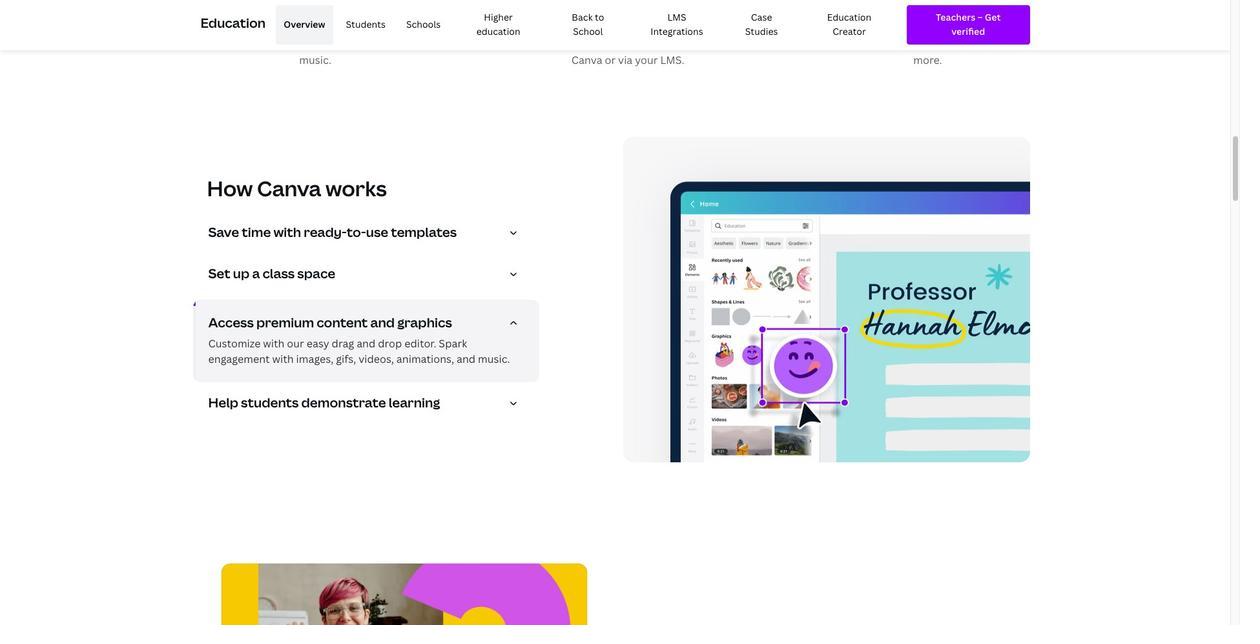 Task type: describe. For each thing, give the bounding box(es) containing it.
and inside students can use canva to demonstrate learning through different formats — group projects, videos, posters, and more.
[[998, 36, 1017, 50]]

1 from from the left
[[255, 3, 279, 17]]

choose from a library of resources, from lesson plans to reports and posters. spark engagement with gifs, videos, animations, and music.
[[202, 3, 429, 67]]

lms integrations link
[[633, 5, 721, 44]]

wherever
[[679, 3, 726, 17]]

case studies link
[[726, 5, 797, 44]]

to inside back to school
[[595, 11, 604, 23]]

with left "our"
[[263, 337, 285, 351]]

education for education creator
[[828, 11, 872, 23]]

studies
[[746, 25, 778, 38]]

learning inside students can use canva to demonstrate learning through different formats — group projects, videos, posters, and more.
[[838, 20, 878, 34]]

customize
[[208, 337, 261, 351]]

engagement inside "customize with our easy drag and drop editor. spark engagement with images, gifs, videos, animations, and music."
[[208, 352, 270, 367]]

and inside access premium content and graphics dropdown button
[[371, 314, 395, 332]]

with inside choose from a library of resources, from lesson plans to reports and posters. spark engagement with gifs, videos, animations, and music.
[[266, 36, 287, 50]]

feedback.
[[646, 20, 694, 34]]

lms integrations
[[651, 11, 703, 38]]

time inside dropdown button
[[242, 224, 271, 241]]

integrations
[[651, 25, 703, 38]]

plans
[[245, 20, 272, 34]]

and inside reach and motivate students wherever they are with real-time feedback. share work as assignments directly through canva or via your lms.
[[564, 3, 583, 17]]

0 horizontal spatial canva
[[257, 175, 321, 202]]

content
[[317, 314, 368, 332]]

save time with ready-to-use templates button
[[208, 224, 529, 246]]

ready-
[[304, 224, 347, 241]]

canva inside reach and motivate students wherever they are with real-time feedback. share work as assignments directly through canva or via your lms.
[[572, 53, 603, 67]]

save time with ready-to-use templates
[[208, 224, 457, 241]]

lms
[[668, 11, 687, 23]]

back
[[572, 11, 593, 23]]

reach
[[531, 3, 561, 17]]

music. inside choose from a library of resources, from lesson plans to reports and posters. spark engagement with gifs, videos, animations, and music.
[[299, 53, 331, 67]]

students can use canva to demonstrate learning through different formats — group projects, videos, posters, and more.
[[829, 3, 1028, 67]]

a for class
[[252, 265, 260, 283]]

customize with our easy drag and drop editor. spark engagement with images, gifs, videos, animations, and music.
[[208, 337, 510, 367]]

class
[[263, 265, 295, 283]]

time inside reach and motivate students wherever they are with real-time feedback. share work as assignments directly through canva or via your lms.
[[621, 20, 643, 34]]

images,
[[296, 352, 334, 367]]

reports
[[288, 20, 325, 34]]

higher
[[484, 11, 513, 23]]

back to school link
[[549, 5, 628, 44]]

works
[[326, 175, 387, 202]]

they
[[531, 20, 553, 34]]

spark inside "customize with our easy drag and drop editor. spark engagement with images, gifs, videos, animations, and music."
[[439, 337, 467, 351]]

access premium content and graphics button
[[208, 314, 529, 336]]

canva inside students can use canva to demonstrate learning through different formats — group projects, videos, posters, and more.
[[917, 3, 948, 17]]

posters.
[[349, 20, 389, 34]]

a for library
[[281, 3, 287, 17]]

gifs, inside choose from a library of resources, from lesson plans to reports and posters. spark engagement with gifs, videos, animations, and music.
[[290, 36, 310, 50]]

—
[[1011, 20, 1019, 34]]

formats
[[969, 20, 1008, 34]]

access premium content and graphics
[[208, 314, 452, 332]]

gifs, inside "customize with our easy drag and drop editor. spark engagement with images, gifs, videos, animations, and music."
[[336, 352, 356, 367]]

overview link
[[276, 5, 333, 44]]

can
[[876, 3, 894, 17]]

use inside students can use canva to demonstrate learning through different formats — group projects, videos, posters, and more.
[[897, 3, 914, 17]]

education
[[477, 25, 521, 38]]

schools
[[406, 18, 441, 30]]

teachers – get verified image
[[919, 10, 1019, 39]]

reach and motivate students wherever they are with real-time feedback. share work as assignments directly through canva or via your lms.
[[531, 3, 726, 67]]

students inside help students demonstrate learning dropdown button
[[241, 394, 299, 412]]

to inside students can use canva to demonstrate learning through different formats — group projects, videos, posters, and more.
[[950, 3, 961, 17]]

higher education link
[[454, 5, 543, 44]]

as
[[562, 36, 573, 50]]

learning inside dropdown button
[[389, 394, 440, 412]]

videos, inside choose from a library of resources, from lesson plans to reports and posters. spark engagement with gifs, videos, animations, and music.
[[312, 36, 348, 50]]

demonstrate inside students can use canva to demonstrate learning through different formats — group projects, videos, posters, and more.
[[963, 3, 1028, 17]]

through inside students can use canva to demonstrate learning through different formats — group projects, videos, posters, and more.
[[880, 20, 920, 34]]

choose
[[215, 3, 252, 17]]

projects,
[[871, 36, 915, 50]]

case studies
[[746, 11, 778, 38]]

set
[[208, 265, 231, 283]]



Task type: vqa. For each thing, say whether or not it's contained in the screenshot.
premium
yes



Task type: locate. For each thing, give the bounding box(es) containing it.
through
[[880, 20, 920, 34], [681, 36, 721, 50]]

learning
[[838, 20, 878, 34], [389, 394, 440, 412]]

1 vertical spatial music.
[[478, 352, 510, 367]]

with inside reach and motivate students wherever they are with real-time feedback. share work as assignments directly through canva or via your lms.
[[574, 20, 596, 34]]

1 horizontal spatial music.
[[478, 352, 510, 367]]

1 horizontal spatial gifs,
[[336, 352, 356, 367]]

easy
[[307, 337, 329, 351]]

time right the 'save'
[[242, 224, 271, 241]]

spark
[[392, 20, 420, 34], [439, 337, 467, 351]]

0 vertical spatial use
[[897, 3, 914, 17]]

1 vertical spatial spark
[[439, 337, 467, 351]]

1 vertical spatial demonstrate
[[301, 394, 386, 412]]

to up different
[[950, 3, 961, 17]]

lesson
[[211, 20, 243, 34]]

time down "motivate" at the top of page
[[621, 20, 643, 34]]

1 horizontal spatial through
[[880, 20, 920, 34]]

1 vertical spatial use
[[366, 224, 388, 241]]

animations, down editor.
[[397, 352, 454, 367]]

0 vertical spatial time
[[621, 20, 643, 34]]

videos, inside "customize with our easy drag and drop editor. spark engagement with images, gifs, videos, animations, and music."
[[359, 352, 394, 367]]

through inside reach and motivate students wherever they are with real-time feedback. share work as assignments directly through canva or via your lms.
[[681, 36, 721, 50]]

through down "share"
[[681, 36, 721, 50]]

with
[[574, 20, 596, 34], [266, 36, 287, 50], [274, 224, 301, 241], [263, 337, 285, 351], [272, 352, 294, 367]]

canva up different
[[917, 3, 948, 17]]

templates
[[391, 224, 457, 241]]

students up "creator"
[[829, 3, 874, 17]]

motivate
[[585, 3, 630, 17]]

0 vertical spatial a
[[281, 3, 287, 17]]

education inside menu bar
[[828, 11, 872, 23]]

access
[[208, 314, 254, 332]]

0 horizontal spatial learning
[[389, 394, 440, 412]]

demonstrate
[[963, 3, 1028, 17], [301, 394, 386, 412]]

education creator link
[[803, 5, 897, 44]]

school
[[573, 25, 603, 38]]

1 vertical spatial through
[[681, 36, 721, 50]]

spark inside choose from a library of resources, from lesson plans to reports and posters. spark engagement with gifs, videos, animations, and music.
[[392, 20, 420, 34]]

1 horizontal spatial videos,
[[359, 352, 394, 367]]

students
[[829, 3, 874, 17], [346, 18, 386, 30]]

or
[[605, 53, 616, 67]]

example of the premium graphics available image
[[623, 137, 1030, 463]]

demonstrate down images,
[[301, 394, 386, 412]]

drop
[[378, 337, 402, 351]]

0 horizontal spatial time
[[242, 224, 271, 241]]

animations,
[[350, 36, 408, 50], [397, 352, 454, 367]]

demonstrate inside dropdown button
[[301, 394, 386, 412]]

premium
[[256, 314, 314, 332]]

how canva works
[[207, 175, 387, 202]]

1 horizontal spatial time
[[621, 20, 643, 34]]

0 vertical spatial learning
[[838, 20, 878, 34]]

0 horizontal spatial use
[[366, 224, 388, 241]]

up
[[233, 265, 250, 283]]

with down "our"
[[272, 352, 294, 367]]

to right plans
[[275, 20, 285, 34]]

0 vertical spatial spark
[[392, 20, 420, 34]]

0 vertical spatial canva
[[917, 3, 948, 17]]

higher education
[[477, 11, 521, 38]]

to inside choose from a library of resources, from lesson plans to reports and posters. spark engagement with gifs, videos, animations, and music.
[[275, 20, 285, 34]]

canva left or
[[572, 53, 603, 67]]

learning up group
[[838, 20, 878, 34]]

1 vertical spatial gifs,
[[336, 352, 356, 367]]

1 vertical spatial canva
[[572, 53, 603, 67]]

graphics
[[397, 314, 452, 332]]

engagement down lesson
[[202, 36, 263, 50]]

videos, inside students can use canva to demonstrate learning through different formats — group projects, videos, posters, and more.
[[917, 36, 953, 50]]

share
[[697, 20, 726, 34]]

lms.
[[661, 53, 685, 67]]

real-
[[598, 20, 621, 34]]

students link
[[338, 5, 393, 44]]

0 horizontal spatial students
[[241, 394, 299, 412]]

0 horizontal spatial music.
[[299, 53, 331, 67]]

time
[[621, 20, 643, 34], [242, 224, 271, 241]]

help students demonstrate learning button
[[208, 394, 529, 416]]

menu bar inside education element
[[271, 5, 897, 44]]

gifs,
[[290, 36, 310, 50], [336, 352, 356, 367]]

1 horizontal spatial to
[[595, 11, 604, 23]]

spark right "posters."
[[392, 20, 420, 34]]

students for students can use canva to demonstrate learning through different formats — group projects, videos, posters, and more.
[[829, 3, 874, 17]]

overview
[[284, 18, 325, 30]]

more.
[[914, 53, 943, 67]]

library
[[290, 3, 322, 17]]

use up set up a class space dropdown button
[[366, 224, 388, 241]]

1 vertical spatial animations,
[[397, 352, 454, 367]]

save
[[208, 224, 239, 241]]

music. inside "customize with our easy drag and drop editor. spark engagement with images, gifs, videos, animations, and music."
[[478, 352, 510, 367]]

are
[[556, 20, 572, 34]]

0 horizontal spatial videos,
[[312, 36, 348, 50]]

from up schools
[[392, 3, 416, 17]]

a
[[281, 3, 287, 17], [252, 265, 260, 283]]

use inside dropdown button
[[366, 224, 388, 241]]

via
[[618, 53, 633, 67]]

1 horizontal spatial a
[[281, 3, 287, 17]]

education creator
[[828, 11, 872, 38]]

0 horizontal spatial to
[[275, 20, 285, 34]]

from up plans
[[255, 3, 279, 17]]

1 horizontal spatial learning
[[838, 20, 878, 34]]

0 vertical spatial through
[[880, 20, 920, 34]]

menu bar
[[271, 5, 897, 44]]

engagement inside choose from a library of resources, from lesson plans to reports and posters. spark engagement with gifs, videos, animations, and music.
[[202, 36, 263, 50]]

canva up ready-
[[257, 175, 321, 202]]

engagement down customize
[[208, 352, 270, 367]]

videos, for students can use canva to demonstrate learning through different formats — group projects, videos, posters, and more.
[[917, 36, 953, 50]]

space
[[297, 265, 335, 283]]

of
[[325, 3, 335, 17]]

group
[[839, 36, 869, 50]]

help students demonstrate learning
[[208, 394, 440, 412]]

education for education
[[201, 14, 266, 32]]

use
[[897, 3, 914, 17], [366, 224, 388, 241]]

education element
[[201, 0, 1030, 50]]

students for students
[[346, 18, 386, 30]]

assignments
[[575, 36, 638, 50]]

students down resources, on the left top
[[346, 18, 386, 30]]

2 horizontal spatial videos,
[[917, 36, 953, 50]]

2 horizontal spatial canva
[[917, 3, 948, 17]]

2 vertical spatial canva
[[257, 175, 321, 202]]

0 vertical spatial students
[[829, 3, 874, 17]]

0 horizontal spatial gifs,
[[290, 36, 310, 50]]

education
[[828, 11, 872, 23], [201, 14, 266, 32]]

schools link
[[399, 5, 449, 44]]

how
[[207, 175, 253, 202]]

a inside set up a class space dropdown button
[[252, 265, 260, 283]]

posters,
[[955, 36, 996, 50]]

0 horizontal spatial from
[[255, 3, 279, 17]]

videos,
[[312, 36, 348, 50], [917, 36, 953, 50], [359, 352, 394, 367]]

students inside students can use canva to demonstrate learning through different formats — group projects, videos, posters, and more.
[[829, 3, 874, 17]]

a left library
[[281, 3, 287, 17]]

and
[[564, 3, 583, 17], [327, 20, 346, 34], [410, 36, 429, 50], [998, 36, 1017, 50], [371, 314, 395, 332], [357, 337, 376, 351], [457, 352, 476, 367]]

resources,
[[338, 3, 389, 17]]

from
[[255, 3, 279, 17], [392, 3, 416, 17]]

1 horizontal spatial canva
[[572, 53, 603, 67]]

to-
[[347, 224, 366, 241]]

a inside choose from a library of resources, from lesson plans to reports and posters. spark engagement with gifs, videos, animations, and music.
[[281, 3, 287, 17]]

help
[[208, 394, 238, 412]]

with right are
[[574, 20, 596, 34]]

set up a class space button
[[208, 265, 529, 287]]

0 vertical spatial demonstrate
[[963, 3, 1028, 17]]

2 from from the left
[[392, 3, 416, 17]]

students inside menu bar
[[346, 18, 386, 30]]

1 vertical spatial learning
[[389, 394, 440, 412]]

to right back
[[595, 11, 604, 23]]

1 horizontal spatial students
[[632, 3, 676, 17]]

music.
[[299, 53, 331, 67], [478, 352, 510, 367]]

with down plans
[[266, 36, 287, 50]]

students
[[632, 3, 676, 17], [241, 394, 299, 412]]

animations, inside "customize with our easy drag and drop editor. spark engagement with images, gifs, videos, animations, and music."
[[397, 352, 454, 367]]

case
[[751, 11, 772, 23]]

with inside dropdown button
[[274, 224, 301, 241]]

canva
[[917, 3, 948, 17], [572, 53, 603, 67], [257, 175, 321, 202]]

our
[[287, 337, 304, 351]]

engagement
[[202, 36, 263, 50], [208, 352, 270, 367]]

1 vertical spatial students
[[346, 18, 386, 30]]

demonstrate up formats
[[963, 3, 1028, 17]]

drag
[[332, 337, 354, 351]]

learning down editor.
[[389, 394, 440, 412]]

use right can
[[897, 3, 914, 17]]

0 horizontal spatial education
[[201, 14, 266, 32]]

videos, down "drop"
[[359, 352, 394, 367]]

1 horizontal spatial spark
[[439, 337, 467, 351]]

to
[[950, 3, 961, 17], [595, 11, 604, 23], [275, 20, 285, 34]]

1 horizontal spatial education
[[828, 11, 872, 23]]

students inside reach and motivate students wherever they are with real-time feedback. share work as assignments directly through canva or via your lms.
[[632, 3, 676, 17]]

your
[[635, 53, 658, 67]]

menu bar containing higher education
[[271, 5, 897, 44]]

videos, up 'more.' at the right top of the page
[[917, 36, 953, 50]]

0 vertical spatial engagement
[[202, 36, 263, 50]]

through up projects,
[[880, 20, 920, 34]]

1 horizontal spatial students
[[829, 3, 874, 17]]

a right up
[[252, 265, 260, 283]]

directly
[[640, 36, 679, 50]]

animations, down "posters."
[[350, 36, 408, 50]]

2 horizontal spatial to
[[950, 3, 961, 17]]

0 horizontal spatial a
[[252, 265, 260, 283]]

videos, for customize with our easy drag and drop editor. spark engagement with images, gifs, videos, animations, and music.
[[359, 352, 394, 367]]

different
[[923, 20, 966, 34]]

students up feedback.
[[632, 3, 676, 17]]

1 horizontal spatial demonstrate
[[963, 3, 1028, 17]]

0 horizontal spatial spark
[[392, 20, 420, 34]]

1 vertical spatial engagement
[[208, 352, 270, 367]]

0 vertical spatial music.
[[299, 53, 331, 67]]

0 vertical spatial gifs,
[[290, 36, 310, 50]]

work
[[536, 36, 560, 50]]

gifs, down drag on the bottom
[[336, 352, 356, 367]]

0 horizontal spatial demonstrate
[[301, 394, 386, 412]]

1 horizontal spatial use
[[897, 3, 914, 17]]

back to school
[[572, 11, 604, 38]]

videos, down reports
[[312, 36, 348, 50]]

1 vertical spatial students
[[241, 394, 299, 412]]

0 vertical spatial animations,
[[350, 36, 408, 50]]

students right help at the bottom left of page
[[241, 394, 299, 412]]

creator
[[833, 25, 866, 38]]

0 horizontal spatial students
[[346, 18, 386, 30]]

editor.
[[405, 337, 436, 351]]

1 horizontal spatial from
[[392, 3, 416, 17]]

0 vertical spatial students
[[632, 3, 676, 17]]

with left ready-
[[274, 224, 301, 241]]

gifs, down reports
[[290, 36, 310, 50]]

0 horizontal spatial through
[[681, 36, 721, 50]]

1 vertical spatial time
[[242, 224, 271, 241]]

spark right editor.
[[439, 337, 467, 351]]

1 vertical spatial a
[[252, 265, 260, 283]]

set up a class space
[[208, 265, 335, 283]]

animations, inside choose from a library of resources, from lesson plans to reports and posters. spark engagement with gifs, videos, animations, and music.
[[350, 36, 408, 50]]



